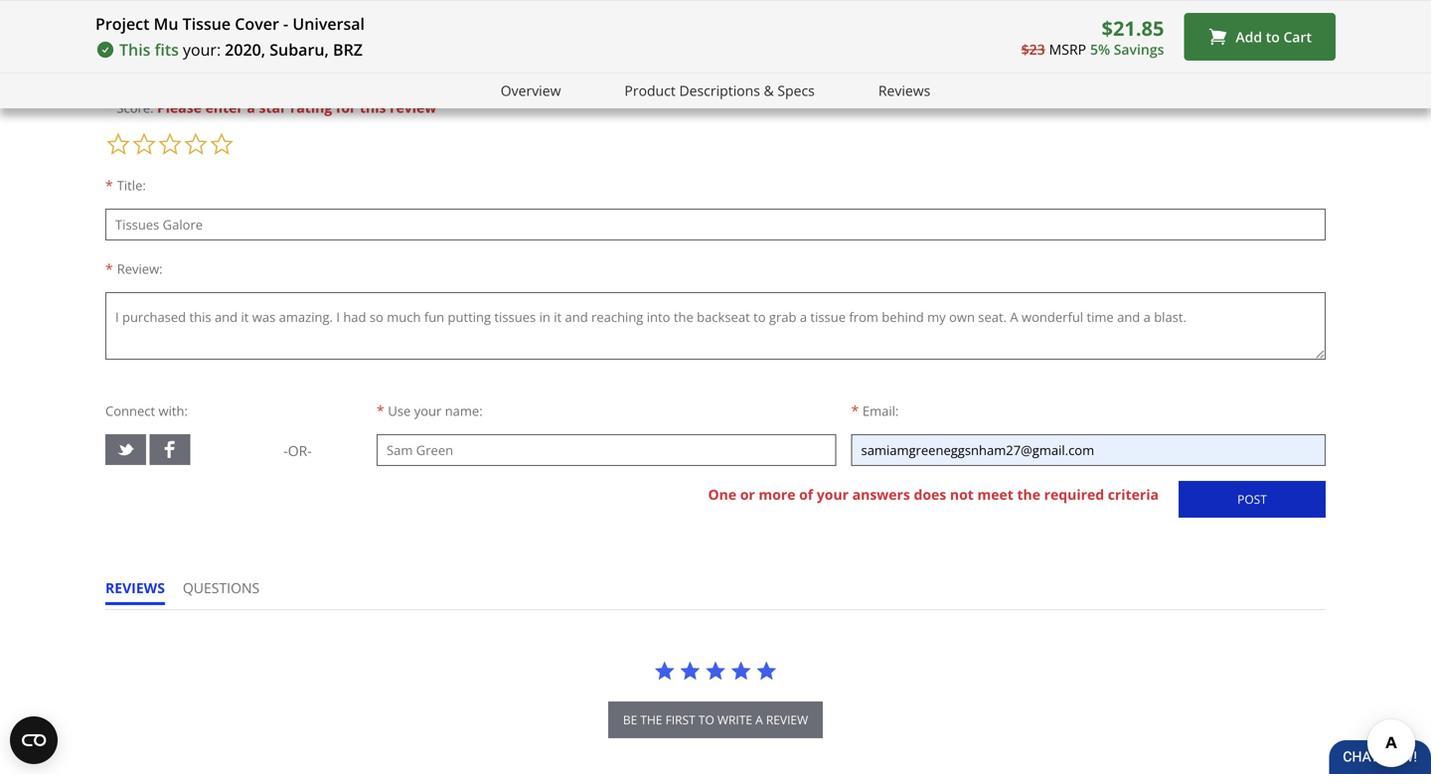 Task type: locate. For each thing, give the bounding box(es) containing it.
star image
[[705, 660, 726, 682], [730, 660, 752, 682]]

first
[[665, 711, 695, 728]]

questions
[[183, 578, 260, 597]]

0 horizontal spatial star image
[[705, 660, 726, 682]]

connect with:
[[105, 402, 188, 420]]

review:
[[117, 260, 163, 278]]

1 vertical spatial -
[[283, 441, 288, 460]]

tissue
[[183, 13, 231, 34]]

*
[[105, 57, 113, 76], [105, 98, 113, 117], [105, 176, 113, 195], [105, 259, 113, 278], [377, 401, 384, 420], [851, 401, 859, 420]]

1 horizontal spatial star image
[[679, 660, 701, 682]]

be the first to write a review
[[623, 711, 808, 728]]

* left this
[[105, 57, 113, 76]]

or
[[740, 485, 755, 504]]

product descriptions & specs link
[[625, 80, 815, 102]]

$23
[[1021, 40, 1045, 58]]

add
[[1236, 27, 1262, 46]]

a
[[153, 24, 162, 45]]

* left review: at the top left of the page
[[105, 259, 113, 278]]

please enter a star rating for this review alert
[[157, 98, 437, 117]]

or-
[[288, 441, 312, 460]]

* for * review:
[[105, 259, 113, 278]]

2 star image from the left
[[679, 660, 701, 682]]

connect with twitter image
[[116, 440, 135, 459]]

1 vertical spatial the
[[640, 711, 662, 728]]

a down review
[[178, 57, 186, 76]]

required
[[190, 57, 246, 76], [1044, 485, 1104, 504]]

1 horizontal spatial your
[[817, 485, 849, 504]]

meet
[[977, 485, 1014, 504]]

email:
[[862, 402, 899, 420]]

your
[[414, 402, 442, 420], [817, 485, 849, 504]]

0 vertical spatial your
[[414, 402, 442, 420]]

* left score:
[[105, 98, 113, 117]]

a
[[178, 57, 186, 76], [247, 98, 255, 117], [755, 711, 763, 728]]

tab list containing reviews
[[105, 578, 277, 609]]

1 - from the top
[[283, 13, 288, 34]]

1 vertical spatial required
[[1044, 485, 1104, 504]]

add to cart
[[1236, 27, 1312, 46]]

a left star
[[247, 98, 255, 117]]

0 horizontal spatial a
[[178, 57, 186, 76]]

* left use
[[377, 401, 384, 420]]

0 vertical spatial the
[[1017, 485, 1041, 504]]

star image up be the first to write a review
[[705, 660, 726, 682]]

field
[[249, 57, 278, 76]]

2 horizontal spatial star image
[[756, 660, 777, 682]]

0 horizontal spatial to
[[698, 711, 714, 728]]

star
[[259, 98, 287, 117]]

the right meet
[[1017, 485, 1041, 504]]

* for * title:
[[105, 176, 113, 195]]

not
[[950, 485, 974, 504]]

to right first at bottom
[[698, 711, 714, 728]]

1 horizontal spatial a
[[247, 98, 255, 117]]

your right of
[[817, 485, 849, 504]]

one
[[708, 485, 737, 504]]

with:
[[158, 402, 188, 420]]

the right be at the left bottom of page
[[640, 711, 662, 728]]

tab list
[[105, 578, 277, 609]]

-
[[283, 13, 288, 34], [283, 441, 288, 460]]

title:
[[117, 176, 146, 194]]

* for * score: please enter a star rating for this review
[[105, 98, 113, 117]]

0 vertical spatial review
[[390, 98, 437, 117]]

be
[[623, 711, 637, 728]]

Title: field
[[105, 209, 1326, 240]]

review right 'write'
[[766, 711, 808, 728]]

1 horizontal spatial star image
[[730, 660, 752, 682]]

0 horizontal spatial your
[[414, 402, 442, 420]]

star image
[[654, 660, 676, 682], [679, 660, 701, 682], [756, 660, 777, 682]]

specs
[[778, 81, 815, 100]]

a right 'write'
[[755, 711, 763, 728]]

to right add
[[1266, 27, 1280, 46]]

1 vertical spatial your
[[817, 485, 849, 504]]

0 horizontal spatial star image
[[654, 660, 676, 682]]

fits
[[155, 39, 179, 60]]

to
[[1266, 27, 1280, 46], [698, 711, 714, 728]]

score 3 radio
[[157, 131, 183, 157]]

none button inside write a review tab panel
[[1179, 481, 1326, 518]]

2 vertical spatial a
[[755, 711, 763, 728]]

one or more of your answers does not meet the required criteria
[[708, 485, 1159, 504]]

score 5 radio
[[209, 131, 235, 157]]

Use your name: field
[[377, 434, 836, 466]]

use
[[388, 402, 411, 420]]

0 vertical spatial to
[[1266, 27, 1280, 46]]

2 - from the top
[[283, 441, 288, 460]]

be the first to write a review button
[[608, 702, 823, 738]]

required down review
[[190, 57, 246, 76]]

$21.85 $23 msrp 5% savings
[[1021, 14, 1164, 58]]

* review:
[[105, 259, 163, 278]]

0 vertical spatial -
[[283, 13, 288, 34]]

write
[[105, 24, 149, 45]]

0 horizontal spatial required
[[190, 57, 246, 76]]

1 vertical spatial review
[[766, 711, 808, 728]]

star image up 'write'
[[730, 660, 752, 682]]

&
[[764, 81, 774, 100]]

0 horizontal spatial review
[[390, 98, 437, 117]]

connect
[[105, 402, 155, 420]]

2 star image from the left
[[730, 660, 752, 682]]

score:
[[117, 99, 154, 117]]

reviews
[[878, 81, 930, 100]]

overview
[[501, 81, 561, 100]]

1 star image from the left
[[705, 660, 726, 682]]

None button
[[1179, 481, 1326, 518]]

review right this
[[390, 98, 437, 117]]

2 horizontal spatial a
[[755, 711, 763, 728]]

write a review
[[105, 24, 219, 45]]

1 horizontal spatial review
[[766, 711, 808, 728]]

1 horizontal spatial the
[[1017, 485, 1041, 504]]

does
[[914, 485, 946, 504]]

write
[[717, 711, 752, 728]]

1 horizontal spatial to
[[1266, 27, 1280, 46]]

* left email:
[[851, 401, 859, 420]]

* left title:
[[105, 176, 113, 195]]

the
[[1017, 485, 1041, 504], [640, 711, 662, 728]]

1 vertical spatial a
[[247, 98, 255, 117]]

answers
[[852, 485, 910, 504]]

required down email: field on the right of page
[[1044, 485, 1104, 504]]

cart
[[1283, 27, 1312, 46]]

1 horizontal spatial required
[[1044, 485, 1104, 504]]

your right use
[[414, 402, 442, 420]]

0 horizontal spatial the
[[640, 711, 662, 728]]

$21.85
[[1102, 14, 1164, 41]]

review
[[390, 98, 437, 117], [766, 711, 808, 728]]



Task type: describe. For each thing, give the bounding box(es) containing it.
msrp
[[1049, 40, 1086, 58]]

* for * email:
[[851, 401, 859, 420]]

* for * use your name:
[[377, 401, 384, 420]]

-or-
[[283, 441, 312, 460]]

reviews link
[[878, 80, 930, 102]]

name:
[[445, 402, 483, 420]]

product
[[625, 81, 676, 100]]

one or more of your answers does not meet the required criteria alert
[[708, 485, 1159, 504]]

reviews
[[105, 578, 165, 597]]

your inside "* use your name:"
[[414, 402, 442, 420]]

* for * indicates a required field
[[105, 57, 113, 76]]

add to cart button
[[1184, 13, 1336, 61]]

for
[[336, 98, 356, 117]]

of
[[799, 485, 813, 504]]

score 4 radio
[[183, 131, 209, 157]]

project mu tissue cover - universal
[[95, 13, 365, 34]]

connect with facebook image
[[161, 440, 180, 459]]

more
[[759, 485, 796, 504]]

universal
[[292, 13, 365, 34]]

this
[[360, 98, 386, 117]]

1 star image from the left
[[654, 660, 676, 682]]

3 star image from the left
[[756, 660, 777, 682]]

open widget image
[[10, 717, 58, 764]]

review inside be the first to write a review button
[[766, 711, 808, 728]]

subaru,
[[270, 39, 329, 60]]

brz
[[333, 39, 363, 60]]

indicates
[[117, 57, 175, 76]]

review inside write a review tab panel
[[390, 98, 437, 117]]

this
[[119, 39, 151, 60]]

descriptions
[[679, 81, 760, 100]]

criteria
[[1108, 485, 1159, 504]]

product descriptions & specs
[[625, 81, 815, 100]]

* indicates a required field
[[105, 57, 278, 76]]

a inside button
[[755, 711, 763, 728]]

2020,
[[225, 39, 265, 60]]

score 1 radio
[[105, 131, 131, 157]]

please
[[157, 98, 202, 117]]

score 2 radio
[[131, 131, 157, 157]]

this fits your: 2020, subaru, brz
[[119, 39, 363, 60]]

write a review tab panel
[[105, 0, 1326, 544]]

review
[[166, 24, 219, 45]]

the inside be the first to write a review button
[[640, 711, 662, 728]]

savings
[[1114, 40, 1164, 58]]

* use your name:
[[377, 401, 483, 420]]

the inside write a review tab panel
[[1017, 485, 1041, 504]]

mu
[[154, 13, 178, 34]]

Review: text field
[[105, 292, 1326, 360]]

your:
[[183, 39, 221, 60]]

1 vertical spatial to
[[698, 711, 714, 728]]

project
[[95, 13, 150, 34]]

Email: field
[[851, 434, 1326, 466]]

cover
[[235, 13, 279, 34]]

enter
[[205, 98, 243, 117]]

0 vertical spatial a
[[178, 57, 186, 76]]

* score: please enter a star rating for this review
[[105, 98, 437, 117]]

0 vertical spatial required
[[190, 57, 246, 76]]

rating
[[290, 98, 332, 117]]

overview link
[[501, 80, 561, 102]]

5%
[[1090, 40, 1110, 58]]

- inside write a review tab panel
[[283, 441, 288, 460]]

* title:
[[105, 176, 146, 195]]

* email:
[[851, 401, 899, 420]]



Task type: vqa. For each thing, say whether or not it's contained in the screenshot.
49 in stock
no



